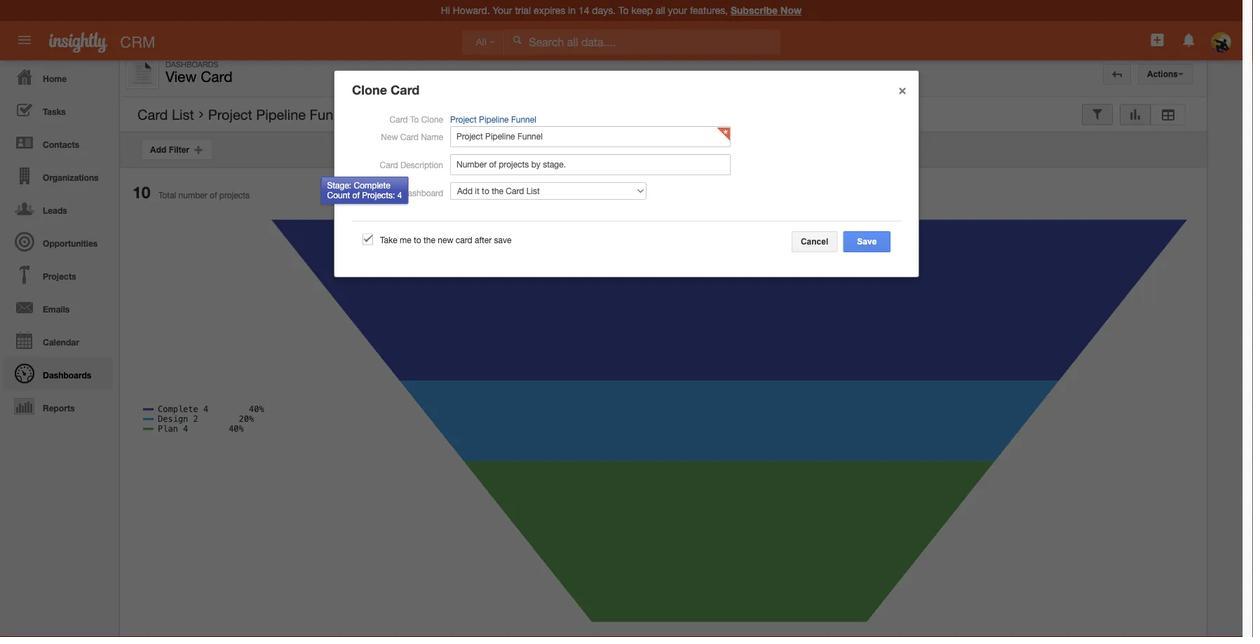 Task type: describe. For each thing, give the bounding box(es) containing it.
total number of projects
[[159, 191, 250, 200]]

to
[[410, 114, 419, 124]]

total
[[159, 191, 176, 200]]

complete
[[354, 180, 391, 190]]

0 horizontal spatial project
[[208, 106, 252, 123]]

leads link
[[4, 192, 112, 225]]

the
[[424, 235, 436, 245]]

new card name
[[381, 132, 443, 142]]

to
[[414, 235, 422, 245]]

project pipeline funnel
[[208, 106, 352, 123]]

emails link
[[4, 291, 112, 324]]

1 of from the left
[[210, 191, 217, 200]]

dashboards link
[[4, 357, 112, 390]]

actions
[[1148, 69, 1179, 79]]

subscribe
[[731, 5, 778, 16]]

dashboard
[[402, 188, 443, 198]]

projects link
[[4, 258, 112, 291]]

save
[[494, 235, 512, 245]]

card list link
[[138, 106, 194, 123]]

stage: complete count of projects: 4
[[327, 180, 402, 200]]

0 horizontal spatial pipeline
[[256, 106, 306, 123]]

notifications image
[[1181, 32, 1198, 48]]

0 horizontal spatial funnel
[[310, 106, 352, 123]]

1 horizontal spatial pipeline
[[479, 114, 509, 124]]

card inside dashboards view card
[[201, 68, 233, 85]]

of inside 'stage: complete count of projects: 4'
[[353, 191, 360, 200]]

after
[[475, 235, 492, 245]]

card
[[456, 235, 473, 245]]

card description
[[380, 160, 443, 170]]

organizations
[[43, 173, 99, 182]]

Card Name text field
[[451, 126, 731, 147]]

description
[[401, 160, 443, 170]]

card inside 'link'
[[138, 106, 168, 123]]

view
[[166, 68, 197, 85]]

stage:
[[327, 180, 352, 190]]

tasks link
[[4, 93, 112, 126]]

projects
[[220, 191, 250, 200]]

save
[[853, 237, 882, 247]]

clone card
[[352, 82, 420, 97]]

number
[[179, 191, 208, 200]]

1 horizontal spatial funnel
[[511, 114, 537, 124]]

home link
[[4, 60, 112, 93]]

add
[[150, 145, 167, 154]]

card image
[[128, 58, 156, 86]]

× button
[[892, 75, 914, 103]]

calendar link
[[4, 324, 112, 357]]

opportunities link
[[4, 225, 112, 258]]



Task type: vqa. For each thing, say whether or not it's contained in the screenshot.
Calendar LINK
yes



Task type: locate. For each thing, give the bounding box(es) containing it.
list
[[172, 106, 194, 123]]

dashboards inside navigation
[[43, 371, 91, 380]]

card list
[[138, 106, 194, 123]]

new
[[381, 132, 398, 142]]

0 horizontal spatial of
[[210, 191, 217, 200]]

opportunities
[[43, 239, 98, 248]]

dashboards up reports link
[[43, 371, 91, 380]]

new
[[438, 235, 454, 245]]

project
[[208, 106, 252, 123], [451, 114, 477, 124]]

dashboards
[[166, 60, 218, 69], [43, 371, 91, 380]]

of right count
[[353, 191, 360, 200]]

all link
[[462, 30, 505, 55]]

project right to
[[451, 114, 477, 124]]

leads
[[43, 206, 67, 215]]

×
[[899, 81, 907, 98]]

1 vertical spatial clone
[[421, 114, 443, 124]]

clone up new
[[352, 82, 387, 97]]

1 vertical spatial dashboards
[[43, 371, 91, 380]]

reports link
[[4, 390, 112, 423]]

card up complete
[[380, 160, 398, 170]]

reports
[[43, 403, 75, 413]]

contacts
[[43, 140, 79, 149]]

navigation containing home
[[0, 60, 112, 423]]

projects
[[43, 272, 76, 281]]

cancel button
[[792, 232, 838, 253]]

filter
[[169, 145, 189, 154]]

subscribe now
[[731, 5, 802, 16]]

actions button
[[1139, 64, 1194, 85]]

add filter
[[150, 145, 194, 154]]

count
[[327, 191, 350, 200]]

me
[[400, 235, 412, 245]]

4
[[398, 191, 402, 200]]

cancel
[[801, 237, 829, 247]]

0 vertical spatial dashboards
[[166, 60, 218, 69]]

emails
[[43, 305, 70, 314]]

Description text field
[[451, 154, 731, 175]]

dashboards right card image
[[166, 60, 218, 69]]

10
[[133, 183, 151, 202]]

now
[[781, 5, 802, 16]]

0 vertical spatial clone
[[352, 82, 387, 97]]

funnel
[[310, 106, 352, 123], [511, 114, 537, 124]]

dashboards view card
[[166, 60, 233, 85]]

clone up name at the left
[[421, 114, 443, 124]]

take me to the new card after save
[[380, 235, 512, 245]]

1 horizontal spatial dashboards
[[166, 60, 218, 69]]

1 horizontal spatial of
[[353, 191, 360, 200]]

card
[[201, 68, 233, 85], [391, 82, 420, 97], [138, 106, 168, 123], [390, 114, 408, 124], [401, 132, 419, 142], [380, 160, 398, 170]]

Search all data.... text field
[[505, 29, 781, 55]]

project right list
[[208, 106, 252, 123]]

None checkbox
[[363, 234, 373, 245]]

1 horizontal spatial clone
[[421, 114, 443, 124]]

card left list
[[138, 106, 168, 123]]

contacts link
[[4, 126, 112, 159]]

organizations link
[[4, 159, 112, 192]]

dashboards for dashboards view card
[[166, 60, 218, 69]]

0 horizontal spatial dashboards
[[43, 371, 91, 380]]

pipeline
[[256, 106, 306, 123], [479, 114, 509, 124]]

home
[[43, 74, 67, 84]]

1 horizontal spatial project
[[451, 114, 477, 124]]

of right number
[[210, 191, 217, 200]]

tasks
[[43, 107, 66, 116]]

subscribe now link
[[731, 5, 802, 16]]

navigation
[[0, 60, 112, 423]]

2 of from the left
[[353, 191, 360, 200]]

name
[[421, 132, 443, 142]]

card to clone project pipeline funnel
[[390, 114, 537, 124]]

card left to
[[390, 114, 408, 124]]

all
[[476, 37, 487, 48]]

0 horizontal spatial clone
[[352, 82, 387, 97]]

dashboards for dashboards
[[43, 371, 91, 380]]

card right 'view'
[[201, 68, 233, 85]]

projects:
[[362, 191, 395, 200]]

card down to
[[401, 132, 419, 142]]

of
[[210, 191, 217, 200], [353, 191, 360, 200]]

project pipeline funnel link
[[451, 114, 537, 124]]

clone
[[352, 82, 387, 97], [421, 114, 443, 124]]

add filter link
[[141, 139, 213, 160]]

dashboards inside dashboards view card
[[166, 60, 218, 69]]

save button
[[844, 232, 891, 253]]

take
[[380, 235, 398, 245]]

card up to
[[391, 82, 420, 97]]

crm
[[120, 33, 155, 51]]

calendar
[[43, 338, 79, 347]]



